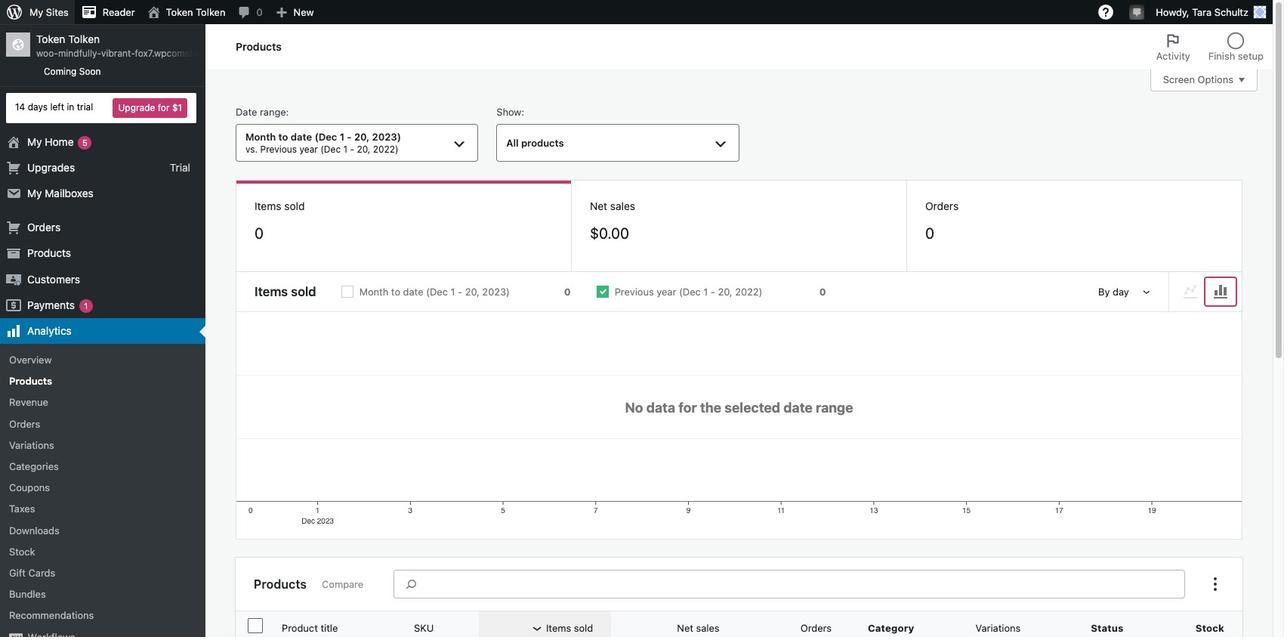 Task type: vqa. For each thing, say whether or not it's contained in the screenshot.
"reader"
yes



Task type: locate. For each thing, give the bounding box(es) containing it.
my down upgrades
[[27, 187, 42, 199]]

0 vertical spatial token
[[166, 6, 193, 18]]

reader
[[103, 6, 135, 18]]

howdy,
[[1157, 6, 1190, 18]]

1 vertical spatial my
[[27, 135, 42, 148]]

payments
[[27, 298, 75, 311]]

finish setup button
[[1200, 24, 1274, 70]]

tolken left "0" link
[[196, 6, 226, 18]]

2 vertical spatial items
[[546, 622, 572, 634]]

net
[[590, 200, 608, 213], [677, 622, 694, 634]]

reader link
[[75, 0, 141, 24]]

0 vertical spatial net sales
[[590, 200, 636, 213]]

0 vertical spatial year
[[300, 144, 318, 155]]

1 vertical spatial products link
[[0, 371, 206, 392]]

date
[[236, 106, 257, 118]]

0 horizontal spatial sales
[[611, 200, 636, 213]]

month inside 'month to date (dec 1 - 20, 2023) vs. previous year (dec 1 - 20, 2022)'
[[246, 131, 276, 143]]

sold
[[284, 200, 305, 213], [291, 284, 316, 299], [574, 622, 594, 634]]

activity
[[1157, 50, 1191, 62]]

None checkbox
[[584, 273, 839, 311]]

0 vertical spatial tolken
[[196, 6, 226, 18]]

token up fox7.wpcomstaging.com
[[166, 6, 193, 18]]

token inside the token tolken link
[[166, 6, 193, 18]]

1 horizontal spatial previous
[[615, 286, 654, 298]]

tab list
[[1148, 24, 1274, 70]]

coupons
[[9, 482, 50, 494]]

1 horizontal spatial date
[[403, 286, 424, 298]]

my for my mailboxes
[[27, 187, 42, 199]]

0 horizontal spatial previous
[[260, 144, 297, 155]]

0 vertical spatial items sold
[[255, 200, 305, 213]]

0 vertical spatial previous
[[260, 144, 297, 155]]

taxes
[[9, 503, 35, 515]]

products link up "customers"
[[0, 241, 206, 266]]

1 vertical spatial net sales
[[677, 622, 720, 634]]

show
[[497, 106, 522, 118]]

1 products link from the top
[[0, 241, 206, 266]]

1 vertical spatial sold
[[291, 284, 316, 299]]

1 vertical spatial 2023)
[[483, 286, 510, 298]]

my mailboxes
[[27, 187, 94, 199]]

$0.00
[[590, 225, 630, 242]]

1 horizontal spatial tolken
[[196, 6, 226, 18]]

14 days left in trial
[[15, 101, 93, 113]]

0 link
[[232, 0, 269, 24]]

products link
[[0, 241, 206, 266], [0, 371, 206, 392]]

0 vertical spatial date
[[291, 131, 312, 143]]

taxes link
[[0, 498, 206, 520]]

0 horizontal spatial token
[[36, 33, 65, 45]]

0 vertical spatial month
[[246, 131, 276, 143]]

date range :
[[236, 106, 289, 118]]

0 vertical spatial sold
[[284, 200, 305, 213]]

date
[[291, 131, 312, 143], [403, 286, 424, 298]]

1 vertical spatial stock
[[1196, 622, 1225, 634]]

0 vertical spatial my
[[29, 6, 43, 18]]

year
[[300, 144, 318, 155], [657, 286, 677, 298]]

token inside token tolken woo-mindfully-vibrant-fox7.wpcomstaging.com coming soon
[[36, 33, 65, 45]]

0 horizontal spatial variations
[[9, 439, 54, 451]]

0 horizontal spatial year
[[300, 144, 318, 155]]

1 horizontal spatial net
[[677, 622, 694, 634]]

sold inside the performance indicators menu
[[284, 200, 305, 213]]

month for month to date (dec 1 - 20, 2023)
[[360, 286, 389, 298]]

sales
[[611, 200, 636, 213], [696, 622, 720, 634]]

product title
[[282, 622, 338, 634]]

1 vertical spatial items sold
[[255, 284, 316, 299]]

my home 5
[[27, 135, 88, 148]]

2023) for month to date (dec 1 - 20, 2023)
[[483, 286, 510, 298]]

products up select all checkbox
[[254, 577, 307, 591]]

menu bar
[[1170, 278, 1243, 305]]

0 vertical spatial products link
[[0, 241, 206, 266]]

0 vertical spatial variations
[[9, 439, 54, 451]]

1 vertical spatial month
[[360, 286, 389, 298]]

0 vertical spatial sales
[[611, 200, 636, 213]]

line chart image
[[1182, 283, 1200, 301]]

1 inside option
[[451, 286, 455, 298]]

0 horizontal spatial month
[[246, 131, 276, 143]]

1 horizontal spatial stock
[[1196, 622, 1225, 634]]

1 vertical spatial sales
[[696, 622, 720, 634]]

items
[[255, 200, 282, 213], [255, 284, 288, 299], [546, 622, 572, 634]]

gift cards link
[[0, 562, 206, 584]]

0 horizontal spatial to
[[279, 131, 288, 143]]

products
[[236, 40, 282, 53], [27, 247, 71, 259], [9, 375, 52, 387], [254, 577, 307, 591]]

my left the sites
[[29, 6, 43, 18]]

2 vertical spatial items sold
[[546, 622, 594, 634]]

mindfully-
[[58, 48, 101, 59]]

1 vertical spatial year
[[657, 286, 677, 298]]

1 vertical spatial 2022)
[[736, 286, 763, 298]]

tolken inside toolbar navigation
[[196, 6, 226, 18]]

0
[[257, 6, 263, 18], [255, 225, 264, 242], [926, 225, 935, 242], [564, 286, 571, 298], [820, 286, 827, 298]]

variations inside main menu navigation
[[9, 439, 54, 451]]

to for month to date (dec 1 - 20, 2023) vs. previous year (dec 1 - 20, 2022)
[[279, 131, 288, 143]]

previous down $0.00
[[615, 286, 654, 298]]

1 horizontal spatial sales
[[696, 622, 720, 634]]

1 vertical spatial variations
[[976, 622, 1021, 634]]

net sales inside button
[[677, 622, 720, 634]]

1 vertical spatial token
[[36, 33, 65, 45]]

upgrades
[[27, 161, 75, 174]]

0 horizontal spatial net
[[590, 200, 608, 213]]

1 vertical spatial to
[[391, 286, 401, 298]]

2 vertical spatial sold
[[574, 622, 594, 634]]

finish setup
[[1209, 50, 1264, 62]]

year inside 'month to date (dec 1 - 20, 2023) vs. previous year (dec 1 - 20, 2022)'
[[300, 144, 318, 155]]

2 vertical spatial my
[[27, 187, 42, 199]]

None checkbox
[[329, 273, 584, 311]]

choose which values to display image
[[1207, 575, 1225, 593]]

variations
[[9, 439, 54, 451], [976, 622, 1021, 634]]

token for token tolken woo-mindfully-vibrant-fox7.wpcomstaging.com coming soon
[[36, 33, 65, 45]]

previous right vs. in the left top of the page
[[260, 144, 297, 155]]

1 horizontal spatial net sales
[[677, 622, 720, 634]]

stock down choose which values to display icon
[[1196, 622, 1225, 634]]

trial
[[170, 161, 190, 174]]

2 products link from the top
[[0, 371, 206, 392]]

screen options button
[[1151, 69, 1258, 91]]

vs.
[[246, 144, 258, 155]]

stock inside main menu navigation
[[9, 546, 35, 558]]

coupons link
[[0, 477, 206, 498]]

product
[[282, 622, 318, 634]]

20, inside option
[[465, 286, 480, 298]]

0 vertical spatial items
[[255, 200, 282, 213]]

1 horizontal spatial to
[[391, 286, 401, 298]]

my for my home 5
[[27, 135, 42, 148]]

tolken up mindfully-
[[68, 33, 100, 45]]

upgrade for $1 button
[[113, 98, 187, 118]]

1 vertical spatial previous
[[615, 286, 654, 298]]

stock
[[9, 546, 35, 558], [1196, 622, 1225, 634]]

token tolken woo-mindfully-vibrant-fox7.wpcomstaging.com coming soon
[[36, 33, 237, 77]]

20,
[[354, 131, 370, 143], [357, 144, 371, 155], [465, 286, 480, 298], [718, 286, 733, 298]]

orders inside button
[[801, 622, 832, 634]]

0 horizontal spatial net sales
[[590, 200, 636, 213]]

0 horizontal spatial date
[[291, 131, 312, 143]]

tara
[[1193, 6, 1212, 18]]

1 horizontal spatial :
[[522, 106, 525, 118]]

: right date
[[286, 106, 289, 118]]

1 horizontal spatial 2023)
[[483, 286, 510, 298]]

0 vertical spatial stock
[[9, 546, 35, 558]]

-
[[347, 131, 352, 143], [350, 144, 355, 155], [458, 286, 463, 298], [711, 286, 716, 298]]

0 vertical spatial 2022)
[[373, 144, 399, 155]]

days
[[28, 101, 48, 113]]

all
[[507, 137, 519, 149]]

1 horizontal spatial year
[[657, 286, 677, 298]]

previous
[[260, 144, 297, 155], [615, 286, 654, 298]]

1 horizontal spatial variations
[[976, 622, 1021, 634]]

sold inside button
[[574, 622, 594, 634]]

customers
[[27, 272, 80, 285]]

stock link
[[0, 541, 206, 562]]

0 horizontal spatial :
[[286, 106, 289, 118]]

0 vertical spatial to
[[279, 131, 288, 143]]

token up woo-
[[36, 33, 65, 45]]

downloads
[[9, 524, 60, 536]]

items sold inside the performance indicators menu
[[255, 200, 305, 213]]

items inside the performance indicators menu
[[255, 200, 282, 213]]

1 vertical spatial orders link
[[0, 413, 206, 434]]

to inside option
[[391, 286, 401, 298]]

:
[[286, 106, 289, 118], [522, 106, 525, 118]]

to inside 'month to date (dec 1 - 20, 2023) vs. previous year (dec 1 - 20, 2022)'
[[279, 131, 288, 143]]

0 vertical spatial orders link
[[0, 215, 206, 241]]

month to date (dec 1 - 20, 2023) vs. previous year (dec 1 - 20, 2022)
[[246, 131, 401, 155]]

1 horizontal spatial token
[[166, 6, 193, 18]]

previous inside checkbox
[[615, 286, 654, 298]]

orders link down my mailboxes link
[[0, 215, 206, 241]]

net inside the performance indicators menu
[[590, 200, 608, 213]]

categories
[[9, 460, 59, 472]]

1 vertical spatial date
[[403, 286, 424, 298]]

1 vertical spatial tolken
[[68, 33, 100, 45]]

notification image
[[1132, 5, 1144, 17]]

date inside 'month to date (dec 1 - 20, 2023) vs. previous year (dec 1 - 20, 2022)'
[[291, 131, 312, 143]]

activity button
[[1148, 24, 1200, 70]]

month to date (dec 1 - 20, 2023)
[[360, 286, 510, 298]]

my inside toolbar navigation
[[29, 6, 43, 18]]

net inside button
[[677, 622, 694, 634]]

variations button
[[967, 615, 1049, 637]]

trial
[[77, 101, 93, 113]]

0 horizontal spatial tolken
[[68, 33, 100, 45]]

previous inside 'month to date (dec 1 - 20, 2023) vs. previous year (dec 1 - 20, 2022)'
[[260, 144, 297, 155]]

overview
[[9, 354, 52, 366]]

0 horizontal spatial 2023)
[[372, 131, 401, 143]]

token tolken
[[166, 6, 226, 18]]

to for month to date (dec 1 - 20, 2023)
[[391, 286, 401, 298]]

sales inside the performance indicators menu
[[611, 200, 636, 213]]

: up all products
[[522, 106, 525, 118]]

previous year (dec 1 - 20, 2022)
[[615, 286, 763, 298]]

to
[[279, 131, 288, 143], [391, 286, 401, 298]]

1 horizontal spatial month
[[360, 286, 389, 298]]

items sold
[[255, 200, 305, 213], [255, 284, 316, 299], [546, 622, 594, 634]]

0 horizontal spatial 2022)
[[373, 144, 399, 155]]

items inside button
[[546, 622, 572, 634]]

products up "customers"
[[27, 247, 71, 259]]

orders link up categories link
[[0, 413, 206, 434]]

2 : from the left
[[522, 106, 525, 118]]

range
[[260, 106, 286, 118]]

orders link
[[0, 215, 206, 241], [0, 413, 206, 434]]

upgrade
[[118, 102, 155, 113]]

2022)
[[373, 144, 399, 155], [736, 286, 763, 298]]

0 vertical spatial 2023)
[[372, 131, 401, 143]]

0 horizontal spatial stock
[[9, 546, 35, 558]]

products link down analytics link
[[0, 371, 206, 392]]

all products
[[507, 137, 564, 149]]

downloads link
[[0, 520, 206, 541]]

toolbar navigation
[[0, 0, 1274, 27]]

orders inside the performance indicators menu
[[926, 200, 959, 213]]

None text field
[[422, 575, 1184, 593]]

month
[[246, 131, 276, 143], [360, 286, 389, 298]]

1
[[340, 131, 345, 143], [343, 144, 348, 155], [451, 286, 455, 298], [704, 286, 708, 298], [84, 301, 88, 310]]

tolken inside token tolken woo-mindfully-vibrant-fox7.wpcomstaging.com coming soon
[[68, 33, 100, 45]]

2023) inside 'month to date (dec 1 - 20, 2023) vs. previous year (dec 1 - 20, 2022)'
[[372, 131, 401, 143]]

category
[[869, 622, 915, 634]]

1 vertical spatial net
[[677, 622, 694, 634]]

0 vertical spatial net
[[590, 200, 608, 213]]

stock up gift
[[9, 546, 35, 558]]

none checkbox containing previous year (dec 1 - 20, 2022)
[[584, 273, 839, 311]]

my left home at the top left
[[27, 135, 42, 148]]

products down "0" link
[[236, 40, 282, 53]]



Task type: describe. For each thing, give the bounding box(es) containing it.
0 inside "0" link
[[257, 6, 263, 18]]

vibrant-
[[101, 48, 135, 59]]

howdy, tara schultz
[[1157, 6, 1249, 18]]

bundles
[[9, 588, 46, 600]]

all products button
[[497, 124, 740, 162]]

show :
[[497, 106, 525, 118]]

variations inside "button"
[[976, 622, 1021, 634]]

2 orders link from the top
[[0, 413, 206, 434]]

gift
[[9, 567, 26, 579]]

my for my sites
[[29, 6, 43, 18]]

overview link
[[0, 349, 206, 371]]

status
[[1092, 622, 1124, 634]]

tolken for token tolken woo-mindfully-vibrant-fox7.wpcomstaging.com coming soon
[[68, 33, 100, 45]]

screen
[[1164, 74, 1196, 86]]

sku
[[414, 622, 434, 634]]

2023) for month to date (dec 1 - 20, 2023) vs. previous year (dec 1 - 20, 2022)
[[372, 131, 401, 143]]

soon
[[79, 66, 101, 77]]

none checkbox containing month to date (dec 1 - 20, 2023)
[[329, 273, 584, 311]]

token tolken link
[[141, 0, 232, 24]]

performance indicators menu
[[236, 180, 1243, 272]]

product title button
[[273, 615, 365, 637]]

my sites
[[29, 6, 69, 18]]

finish
[[1209, 50, 1236, 62]]

sales inside net sales button
[[696, 622, 720, 634]]

categories link
[[0, 456, 206, 477]]

screen options
[[1164, 74, 1234, 86]]

mailboxes
[[45, 187, 94, 199]]

variations link
[[0, 434, 206, 456]]

1 inside "payments 1"
[[84, 301, 88, 310]]

net sales button
[[638, 615, 738, 637]]

main menu navigation
[[0, 24, 237, 637]]

sku button
[[405, 615, 461, 637]]

1 vertical spatial items
[[255, 284, 288, 299]]

revenue
[[9, 396, 48, 408]]

date for month to date (dec 1 - 20, 2023)
[[403, 286, 424, 298]]

net sales inside the performance indicators menu
[[590, 200, 636, 213]]

gift cards
[[9, 567, 55, 579]]

recommendations link
[[0, 605, 206, 626]]

for
[[158, 102, 170, 113]]

1 orders link from the top
[[0, 215, 206, 241]]

date for month to date (dec 1 - 20, 2023) vs. previous year (dec 1 - 20, 2022)
[[291, 131, 312, 143]]

in
[[67, 101, 74, 113]]

1 : from the left
[[286, 106, 289, 118]]

tab list containing activity
[[1148, 24, 1274, 70]]

title
[[321, 622, 338, 634]]

5
[[82, 137, 88, 147]]

revenue link
[[0, 392, 206, 413]]

14
[[15, 101, 25, 113]]

Select All checkbox
[[248, 618, 263, 633]]

bundles link
[[0, 584, 206, 605]]

items sold inside button
[[546, 622, 594, 634]]

tolken for token tolken
[[196, 6, 226, 18]]

orders button
[[762, 615, 850, 637]]

sites
[[46, 6, 69, 18]]

setup
[[1239, 50, 1264, 62]]

analytics link
[[0, 318, 206, 344]]

items sold button
[[507, 615, 612, 637]]

analytics
[[27, 324, 72, 337]]

schultz
[[1215, 6, 1249, 18]]

new link
[[269, 0, 320, 24]]

compare button
[[316, 572, 370, 596]]

customers link
[[0, 266, 206, 292]]

products down overview
[[9, 375, 52, 387]]

month for month to date (dec 1 - 20, 2023) vs. previous year (dec 1 - 20, 2022)
[[246, 131, 276, 143]]

1 horizontal spatial 2022)
[[736, 286, 763, 298]]

left
[[50, 101, 64, 113]]

bar chart image
[[1212, 283, 1230, 301]]

automatewoo element
[[9, 633, 23, 637]]

products
[[521, 137, 564, 149]]

token for token tolken
[[166, 6, 193, 18]]

payments 1
[[27, 298, 88, 311]]

options
[[1198, 74, 1234, 86]]

home
[[45, 135, 74, 148]]

new
[[294, 6, 314, 18]]

compare
[[322, 578, 364, 590]]

woo-
[[36, 48, 58, 59]]

upgrade for $1
[[118, 102, 182, 113]]

cards
[[28, 567, 55, 579]]

fox7.wpcomstaging.com
[[135, 48, 237, 59]]

2022) inside 'month to date (dec 1 - 20, 2023) vs. previous year (dec 1 - 20, 2022)'
[[373, 144, 399, 155]]

- inside option
[[458, 286, 463, 298]]

coming
[[44, 66, 77, 77]]

my mailboxes link
[[0, 181, 206, 206]]

recommendations
[[9, 609, 94, 622]]

$1
[[172, 102, 182, 113]]

my sites link
[[0, 0, 75, 24]]



